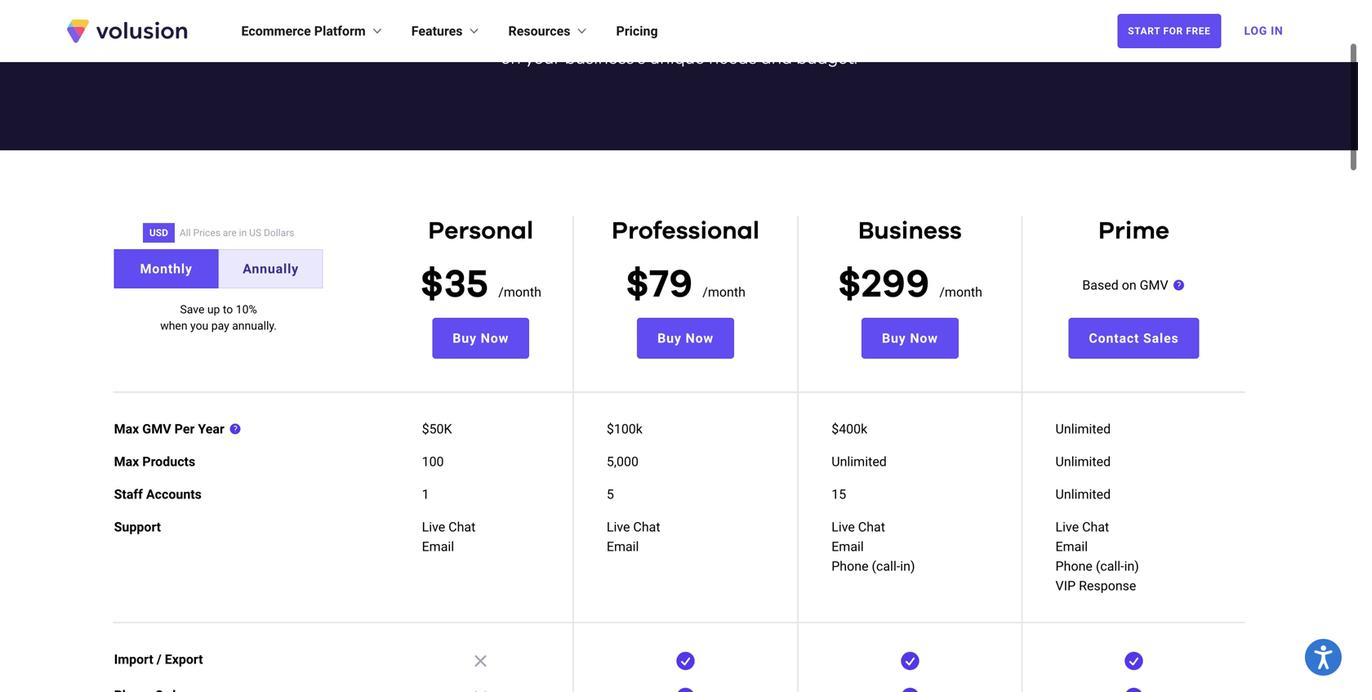 Task type: locate. For each thing, give the bounding box(es) containing it.
$ down business
[[838, 266, 862, 305]]

2 (call- from the left
[[1096, 559, 1125, 574]]

buy now link down 79
[[637, 318, 735, 359]]

live inside "live chat email phone (call-in) vip response"
[[1056, 519, 1080, 535]]

0 horizontal spatial $
[[420, 266, 444, 305]]

live down 15 at bottom
[[832, 519, 855, 535]]

personal
[[428, 219, 534, 244]]

1 /month from the left
[[499, 284, 542, 300]]

you
[[190, 319, 209, 333]]

2 horizontal spatial buy now
[[882, 331, 939, 346]]

0 horizontal spatial buy now
[[453, 331, 509, 346]]

$
[[420, 266, 444, 305], [626, 266, 650, 305], [838, 266, 862, 305]]

chat inside "live chat email phone (call-in) vip response"
[[1083, 519, 1110, 535]]

email inside the live chat email phone (call-in)
[[832, 539, 864, 554]]

0 horizontal spatial in)
[[901, 559, 916, 574]]

0 horizontal spatial buy now link
[[432, 318, 530, 359]]

buy now down 299
[[882, 331, 939, 346]]

299
[[862, 266, 930, 305]]

0 vertical spatial max
[[114, 421, 139, 437]]

(call-
[[872, 559, 901, 574], [1096, 559, 1125, 574]]

0 horizontal spatial buy
[[453, 331, 477, 346]]

2 chat from the left
[[634, 519, 661, 535]]

all
[[180, 227, 191, 239]]

live up vip
[[1056, 519, 1080, 535]]

$ 35
[[420, 266, 489, 305]]

2 horizontal spatial buy now link
[[862, 318, 959, 359]]

0 horizontal spatial now
[[481, 331, 509, 346]]

import / export
[[114, 652, 203, 667]]

up
[[207, 303, 220, 316]]

usd
[[149, 227, 168, 239]]

unlimited for $400k
[[1056, 421, 1111, 437]]

email down 15 at bottom
[[832, 539, 864, 554]]

email down 1
[[422, 539, 454, 554]]

phone for live chat email phone (call-in)
[[832, 559, 869, 574]]

buy down 35
[[453, 331, 477, 346]]

1 horizontal spatial in)
[[1125, 559, 1140, 574]]

1 buy now link from the left
[[432, 318, 530, 359]]

when
[[160, 319, 188, 333]]

2 max from the top
[[114, 454, 139, 469]]

3 buy now link from the left
[[862, 318, 959, 359]]

log
[[1245, 24, 1268, 38]]

buy now down 79
[[658, 331, 714, 346]]

1 max from the top
[[114, 421, 139, 437]]

1 horizontal spatial $
[[626, 266, 650, 305]]

in) for live chat email phone (call-in) vip response
[[1125, 559, 1140, 574]]

0 horizontal spatial phone
[[832, 559, 869, 574]]

import
[[114, 652, 153, 667]]

best
[[658, 28, 693, 44]]

1 horizontal spatial now
[[686, 331, 714, 346]]

2 /month from the left
[[703, 284, 746, 300]]

1 horizontal spatial (call-
[[1096, 559, 1125, 574]]

now down 79
[[686, 331, 714, 346]]

4 chat from the left
[[1083, 519, 1110, 535]]

1 horizontal spatial your
[[723, 28, 759, 44]]

max up max products on the bottom
[[114, 421, 139, 437]]

1 horizontal spatial on
[[1122, 277, 1137, 293]]

buy now down 35
[[453, 331, 509, 346]]

1 vertical spatial max
[[114, 454, 139, 469]]

vip
[[1056, 578, 1076, 594]]

(call- inside "live chat email phone (call-in) vip response"
[[1096, 559, 1125, 574]]

buy down 299
[[882, 331, 907, 346]]

/month for 79
[[703, 284, 746, 300]]

2 live from the left
[[607, 519, 630, 535]]

buy now link down 299
[[862, 318, 959, 359]]

contact sales
[[1090, 331, 1180, 346]]

1 buy now from the left
[[453, 331, 509, 346]]

year
[[198, 421, 225, 437]]

buy for 299
[[882, 331, 907, 346]]

phone down 15 at bottom
[[832, 559, 869, 574]]

0 vertical spatial gmv
[[1140, 277, 1169, 293]]

0 horizontal spatial /month
[[499, 284, 542, 300]]

1 live chat email from the left
[[422, 519, 476, 554]]

max for max gmv per year
[[114, 421, 139, 437]]

sales
[[1144, 331, 1180, 346]]

1 now from the left
[[481, 331, 509, 346]]

1 horizontal spatial buy now link
[[637, 318, 735, 359]]

1 horizontal spatial /month
[[703, 284, 746, 300]]

in) inside "live chat email phone (call-in) vip response"
[[1125, 559, 1140, 574]]

resources button
[[509, 21, 590, 41]]

professional
[[612, 219, 760, 244]]

pay
[[211, 319, 229, 333]]

2 email from the left
[[607, 539, 639, 554]]

3 buy now from the left
[[882, 331, 939, 346]]

gmv up sales on the right of page
[[1140, 277, 1169, 293]]

$400k
[[832, 421, 868, 437]]

live down 1
[[422, 519, 446, 535]]

gmv left per
[[142, 421, 171, 437]]

choose the hosting plan that's best for your online storefront based on your business's unique needs and budget.
[[410, 28, 949, 67]]

staff accounts
[[114, 487, 202, 502]]

1 horizontal spatial buy
[[658, 331, 682, 346]]

in)
[[901, 559, 916, 574], [1125, 559, 1140, 574]]

/month
[[499, 284, 542, 300], [703, 284, 746, 300], [940, 284, 983, 300]]

0 horizontal spatial on
[[501, 51, 521, 67]]

/month right 299
[[940, 284, 983, 300]]

open accessibe: accessibility options, statement and help image
[[1315, 645, 1333, 669]]

2 now from the left
[[686, 331, 714, 346]]

$100k
[[607, 421, 643, 437]]

features button
[[412, 21, 483, 41]]

1 vertical spatial gmv
[[142, 421, 171, 437]]

1 $ from the left
[[420, 266, 444, 305]]

save up to 10% when you pay annually.
[[160, 303, 277, 333]]

contact
[[1090, 331, 1140, 346]]

phone up vip
[[1056, 559, 1093, 574]]

plan
[[569, 28, 605, 44]]

on down the
[[501, 51, 521, 67]]

1 horizontal spatial phone
[[1056, 559, 1093, 574]]

0 horizontal spatial gmv
[[142, 421, 171, 437]]

3 chat from the left
[[859, 519, 886, 535]]

for
[[697, 28, 719, 44]]

email up vip
[[1056, 539, 1089, 554]]

3 buy from the left
[[882, 331, 907, 346]]

now down 299
[[911, 331, 939, 346]]

buy down 79
[[658, 331, 682, 346]]

now down 35
[[481, 331, 509, 346]]

1
[[422, 487, 429, 502]]

2 buy now link from the left
[[637, 318, 735, 359]]

0 horizontal spatial live chat email
[[422, 519, 476, 554]]

(call- inside the live chat email phone (call-in)
[[872, 559, 901, 574]]

1 horizontal spatial live chat email
[[607, 519, 661, 554]]

buy now link
[[432, 318, 530, 359], [637, 318, 735, 359], [862, 318, 959, 359]]

3 $ from the left
[[838, 266, 862, 305]]

staff
[[114, 487, 143, 502]]

(call- for live chat email phone (call-in) vip response
[[1096, 559, 1125, 574]]

$ down professional
[[626, 266, 650, 305]]

phone inside "live chat email phone (call-in) vip response"
[[1056, 559, 1093, 574]]

0 horizontal spatial your
[[525, 51, 561, 67]]

live chat email
[[422, 519, 476, 554], [607, 519, 661, 554]]

1 in) from the left
[[901, 559, 916, 574]]

that's
[[609, 28, 654, 44]]

phone inside the live chat email phone (call-in)
[[832, 559, 869, 574]]

buy now link for 299
[[862, 318, 959, 359]]

on right based at the top of the page
[[1122, 277, 1137, 293]]

unlimited
[[1056, 421, 1111, 437], [832, 454, 887, 469], [1056, 454, 1111, 469], [1056, 487, 1111, 502]]

1 (call- from the left
[[872, 559, 901, 574]]

gmv
[[1140, 277, 1169, 293], [142, 421, 171, 437]]

max products
[[114, 454, 195, 469]]

100
[[422, 454, 444, 469]]

phone for live chat email phone (call-in) vip response
[[1056, 559, 1093, 574]]

your up the needs
[[723, 28, 759, 44]]

email down 5 on the bottom left
[[607, 539, 639, 554]]

live chat email down 1
[[422, 519, 476, 554]]

hosting
[[505, 28, 565, 44]]

storefront
[[816, 28, 895, 44]]

3 /month from the left
[[940, 284, 983, 300]]

monthly button
[[114, 249, 219, 288]]

$ 79
[[626, 266, 693, 305]]

0 horizontal spatial (call-
[[872, 559, 901, 574]]

2 $ from the left
[[626, 266, 650, 305]]

1 phone from the left
[[832, 559, 869, 574]]

phone
[[832, 559, 869, 574], [1056, 559, 1093, 574]]

4 live from the left
[[1056, 519, 1080, 535]]

now
[[481, 331, 509, 346], [686, 331, 714, 346], [911, 331, 939, 346]]

prices
[[193, 227, 221, 239]]

3 live from the left
[[832, 519, 855, 535]]

buy now for $ 299
[[882, 331, 939, 346]]

5
[[607, 487, 614, 502]]

35
[[444, 266, 489, 305]]

live inside the live chat email phone (call-in)
[[832, 519, 855, 535]]

your down hosting
[[525, 51, 561, 67]]

3 now from the left
[[911, 331, 939, 346]]

4 email from the left
[[1056, 539, 1089, 554]]

resources
[[509, 23, 571, 39]]

$ down personal
[[420, 266, 444, 305]]

$ for 79
[[626, 266, 650, 305]]

2 in) from the left
[[1125, 559, 1140, 574]]

live chat email down 5 on the bottom left
[[607, 519, 661, 554]]

1 buy from the left
[[453, 331, 477, 346]]

buy now link down 35
[[432, 318, 530, 359]]

3 email from the left
[[832, 539, 864, 554]]

0 vertical spatial your
[[723, 28, 759, 44]]

in) inside the live chat email phone (call-in)
[[901, 559, 916, 574]]

export
[[165, 652, 203, 667]]

2 horizontal spatial /month
[[940, 284, 983, 300]]

business
[[859, 219, 962, 244]]

2 horizontal spatial $
[[838, 266, 862, 305]]

max up "staff"
[[114, 454, 139, 469]]

/month right 79
[[703, 284, 746, 300]]

0 vertical spatial on
[[501, 51, 521, 67]]

15
[[832, 487, 847, 502]]

2 buy now from the left
[[658, 331, 714, 346]]

2 horizontal spatial now
[[911, 331, 939, 346]]

buy now for $ 79
[[658, 331, 714, 346]]

/month right 35
[[499, 284, 542, 300]]

2 horizontal spatial buy
[[882, 331, 907, 346]]

live down 5 on the bottom left
[[607, 519, 630, 535]]

live
[[422, 519, 446, 535], [607, 519, 630, 535], [832, 519, 855, 535], [1056, 519, 1080, 535]]

buy now
[[453, 331, 509, 346], [658, 331, 714, 346], [882, 331, 939, 346]]

2 phone from the left
[[1056, 559, 1093, 574]]

1 horizontal spatial buy now
[[658, 331, 714, 346]]

2 buy from the left
[[658, 331, 682, 346]]



Task type: describe. For each thing, give the bounding box(es) containing it.
the
[[475, 28, 501, 44]]

all prices are in us dollars
[[180, 227, 294, 239]]

needs
[[709, 51, 757, 67]]

1 vertical spatial your
[[525, 51, 561, 67]]

buy now link for 35
[[432, 318, 530, 359]]

1 horizontal spatial gmv
[[1140, 277, 1169, 293]]

5,000
[[607, 454, 639, 469]]

business's
[[565, 51, 646, 67]]

annually.
[[232, 319, 277, 333]]

accounts
[[146, 487, 202, 502]]

save
[[180, 303, 205, 316]]

and
[[761, 51, 793, 67]]

$ 299
[[838, 266, 930, 305]]

features
[[412, 23, 463, 39]]

1 email from the left
[[422, 539, 454, 554]]

in
[[1272, 24, 1284, 38]]

now for 299
[[911, 331, 939, 346]]

in) for live chat email phone (call-in)
[[901, 559, 916, 574]]

pricing link
[[617, 21, 658, 41]]

buy now link for 79
[[637, 318, 735, 359]]

live chat email phone (call-in) vip response
[[1056, 519, 1140, 594]]

annually
[[243, 261, 299, 277]]

us
[[249, 227, 262, 239]]

(call- for live chat email phone (call-in)
[[872, 559, 901, 574]]

response
[[1080, 578, 1137, 594]]

unlimited for unlimited
[[1056, 454, 1111, 469]]

platform
[[314, 23, 366, 39]]

$50k
[[422, 421, 452, 437]]

chat inside the live chat email phone (call-in)
[[859, 519, 886, 535]]

1 chat from the left
[[449, 519, 476, 535]]

for
[[1164, 25, 1184, 37]]

in
[[239, 227, 247, 239]]

based
[[1083, 277, 1119, 293]]

support
[[114, 519, 161, 535]]

/month for 299
[[940, 284, 983, 300]]

dollars
[[264, 227, 294, 239]]

start for free
[[1129, 25, 1211, 37]]

$ for 299
[[838, 266, 862, 305]]

on inside choose the hosting plan that's best for your online storefront based on your business's unique needs and budget.
[[501, 51, 521, 67]]

ecommerce platform button
[[241, 21, 386, 41]]

free
[[1187, 25, 1211, 37]]

log in
[[1245, 24, 1284, 38]]

annually button
[[219, 249, 323, 288]]

ecommerce
[[241, 23, 311, 39]]

prime
[[1099, 219, 1170, 244]]

unique
[[650, 51, 705, 67]]

max gmv per year
[[114, 421, 225, 437]]

start for free link
[[1118, 14, 1222, 48]]

budget.
[[797, 51, 858, 67]]

max for max products
[[114, 454, 139, 469]]

unlimited for 15
[[1056, 487, 1111, 502]]

/month for 35
[[499, 284, 542, 300]]

pricing
[[617, 23, 658, 39]]

monthly
[[140, 261, 193, 277]]

buy for 79
[[658, 331, 682, 346]]

based on gmv
[[1083, 277, 1169, 293]]

contact sales link
[[1069, 318, 1200, 359]]

live chat email phone (call-in)
[[832, 519, 916, 574]]

choose
[[410, 28, 471, 44]]

10%
[[236, 303, 257, 316]]

1 vertical spatial on
[[1122, 277, 1137, 293]]

to
[[223, 303, 233, 316]]

now for 35
[[481, 331, 509, 346]]

online
[[763, 28, 812, 44]]

email inside "live chat email phone (call-in) vip response"
[[1056, 539, 1089, 554]]

$ for 35
[[420, 266, 444, 305]]

ecommerce platform
[[241, 23, 366, 39]]

products
[[142, 454, 195, 469]]

buy for 35
[[453, 331, 477, 346]]

/
[[157, 652, 162, 667]]

2 live chat email from the left
[[607, 519, 661, 554]]

1 live from the left
[[422, 519, 446, 535]]

per
[[175, 421, 195, 437]]

are
[[223, 227, 237, 239]]

buy now for $ 35
[[453, 331, 509, 346]]

log in link
[[1235, 13, 1294, 49]]

now for 79
[[686, 331, 714, 346]]

start
[[1129, 25, 1161, 37]]

based
[[899, 28, 949, 44]]

79
[[650, 266, 693, 305]]



Task type: vqa. For each thing, say whether or not it's contained in the screenshot.
5
yes



